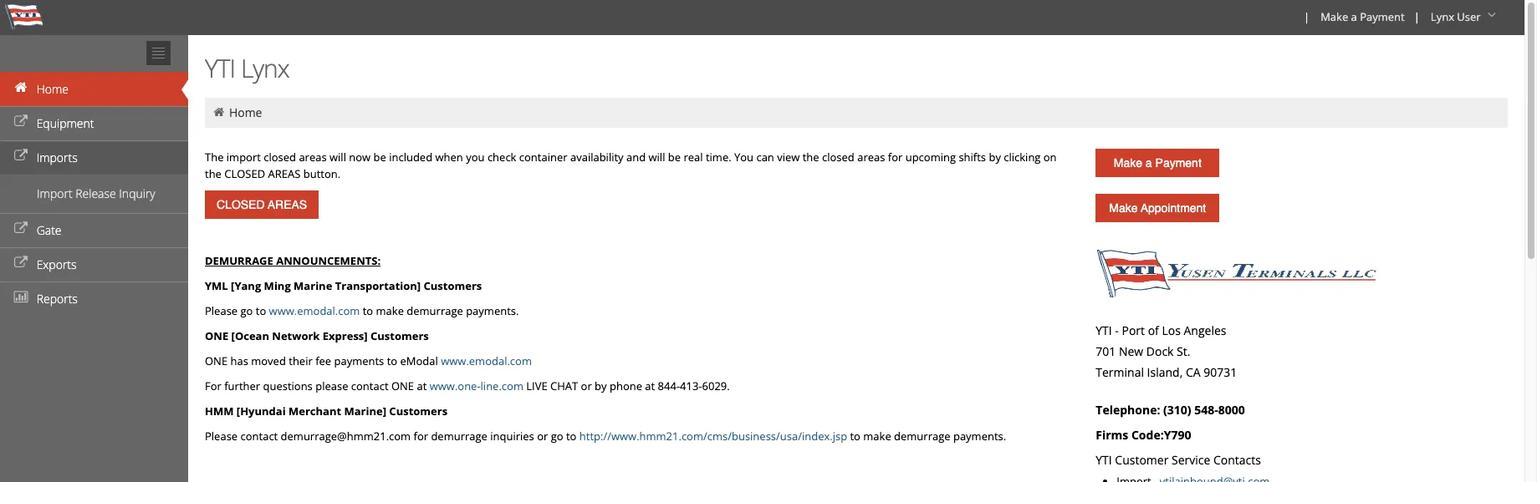 Task type: locate. For each thing, give the bounding box(es) containing it.
announcements:
[[276, 253, 381, 269]]

www.emodal.com link down marine
[[269, 304, 360, 319]]

areas up button.
[[299, 150, 327, 165]]

www.emodal.com link for to make demurrage payments.
[[269, 304, 360, 319]]

1 horizontal spatial or
[[581, 379, 592, 394]]

will left now
[[330, 150, 346, 165]]

1 horizontal spatial areas
[[858, 150, 885, 165]]

|
[[1304, 9, 1310, 24], [1414, 9, 1420, 24]]

www.emodal.com link up www.one-line.com link
[[441, 354, 532, 369]]

equipment link
[[0, 106, 188, 141]]

areas left the upcoming
[[858, 150, 885, 165]]

by left "phone"
[[595, 379, 607, 394]]

external link image left imports on the left
[[13, 151, 29, 162]]

1 horizontal spatial make a payment link
[[1313, 0, 1411, 35]]

1 vertical spatial by
[[595, 379, 607, 394]]

0 horizontal spatial www.emodal.com
[[269, 304, 360, 319]]

for left the upcoming
[[888, 150, 903, 165]]

0 horizontal spatial www.emodal.com link
[[269, 304, 360, 319]]

at left 844- at the left bottom of page
[[645, 379, 655, 394]]

external link image down external link icon
[[13, 258, 29, 269]]

moved
[[251, 354, 286, 369]]

customers down www.one- at the bottom left of the page
[[389, 404, 448, 419]]

by right shifts
[[989, 150, 1001, 165]]

2 vertical spatial external link image
[[13, 258, 29, 269]]

hmm
[[205, 404, 234, 419]]

yti
[[205, 51, 235, 85], [1096, 323, 1112, 339], [1096, 453, 1112, 468]]

1 vertical spatial www.emodal.com
[[441, 354, 532, 369]]

1 please from the top
[[205, 304, 238, 319]]

0 horizontal spatial |
[[1304, 9, 1310, 24]]

1 external link image from the top
[[13, 116, 29, 128]]

you
[[734, 150, 754, 165]]

to
[[256, 304, 266, 319], [363, 304, 373, 319], [387, 354, 397, 369], [566, 429, 577, 444], [850, 429, 861, 444]]

one down emodal
[[391, 379, 414, 394]]

2 vertical spatial make
[[1109, 202, 1138, 215]]

1 will from the left
[[330, 150, 346, 165]]

1 horizontal spatial home link
[[229, 105, 262, 120]]

www.one-line.com link
[[430, 379, 524, 394]]

home link right home image
[[229, 105, 262, 120]]

0 horizontal spatial be
[[374, 150, 386, 165]]

1 vertical spatial home
[[229, 105, 262, 120]]

go down [yang
[[240, 304, 253, 319]]

customers right transportation]
[[424, 279, 482, 294]]

please down hmm
[[205, 429, 238, 444]]

has
[[230, 354, 248, 369]]

phone
[[610, 379, 642, 394]]

0 vertical spatial by
[[989, 150, 1001, 165]]

ming
[[264, 279, 291, 294]]

make for make a payment link to the bottom
[[1114, 156, 1143, 170]]

0 horizontal spatial make a payment
[[1114, 156, 1202, 170]]

payment up appointment
[[1156, 156, 1202, 170]]

1 horizontal spatial www.emodal.com link
[[441, 354, 532, 369]]

home inside 'link'
[[37, 81, 69, 97]]

telephone: (310) 548-8000
[[1096, 402, 1245, 418]]

1 vertical spatial external link image
[[13, 151, 29, 162]]

1 vertical spatial customers
[[371, 329, 429, 344]]

0 vertical spatial make
[[376, 304, 404, 319]]

the right view in the right top of the page
[[803, 150, 819, 165]]

1 vertical spatial make a payment link
[[1096, 149, 1220, 177]]

reports
[[37, 291, 78, 307]]

1 vertical spatial the
[[205, 166, 222, 182]]

2 vertical spatial one
[[391, 379, 414, 394]]

areas
[[268, 166, 301, 182]]

2 please from the top
[[205, 429, 238, 444]]

0 vertical spatial one
[[205, 329, 229, 344]]

1 vertical spatial yti
[[1096, 323, 1112, 339]]

home image
[[212, 106, 226, 118]]

1 horizontal spatial make
[[864, 429, 891, 444]]

external link image down home icon
[[13, 116, 29, 128]]

0 horizontal spatial go
[[240, 304, 253, 319]]

0 horizontal spatial make a payment link
[[1096, 149, 1220, 177]]

bar chart image
[[13, 292, 29, 304]]

2 at from the left
[[645, 379, 655, 394]]

will
[[330, 150, 346, 165], [649, 150, 665, 165]]

1 vertical spatial please
[[205, 429, 238, 444]]

yti inside the yti - port of los angeles 701 new dock st. terminal island, ca 90731
[[1096, 323, 1112, 339]]

one left [ocean
[[205, 329, 229, 344]]

1 horizontal spatial the
[[803, 150, 819, 165]]

external link image
[[13, 116, 29, 128], [13, 151, 29, 162], [13, 258, 29, 269]]

1 vertical spatial payments.
[[954, 429, 1006, 444]]

contact down one has moved their fee payments to emodal www.emodal.com on the bottom left of page
[[351, 379, 389, 394]]

0 vertical spatial a
[[1351, 9, 1358, 24]]

customers
[[424, 279, 482, 294], [371, 329, 429, 344], [389, 404, 448, 419]]

0 vertical spatial www.emodal.com
[[269, 304, 360, 319]]

www.emodal.com link
[[269, 304, 360, 319], [441, 354, 532, 369]]

for inside the import closed areas will now be included when you check container availability and will be real time.  you can view the closed areas for upcoming shifts by clicking on the closed areas button.
[[888, 150, 903, 165]]

yti - port of los angeles 701 new dock st. terminal island, ca 90731
[[1096, 323, 1237, 381]]

0 horizontal spatial home
[[37, 81, 69, 97]]

lynx user
[[1431, 9, 1481, 24]]

1 horizontal spatial at
[[645, 379, 655, 394]]

0 horizontal spatial for
[[414, 429, 428, 444]]

external link image inside equipment link
[[13, 116, 29, 128]]

be
[[374, 150, 386, 165], [668, 150, 681, 165]]

0 horizontal spatial the
[[205, 166, 222, 182]]

1 closed from the left
[[264, 150, 296, 165]]

1 vertical spatial make
[[1114, 156, 1143, 170]]

1 horizontal spatial by
[[989, 150, 1001, 165]]

included
[[389, 150, 433, 165]]

please down yml
[[205, 304, 238, 319]]

0 vertical spatial external link image
[[13, 116, 29, 128]]

network
[[272, 329, 320, 344]]

3 external link image from the top
[[13, 258, 29, 269]]

yti left -
[[1096, 323, 1112, 339]]

lynx
[[1431, 9, 1455, 24], [241, 51, 289, 85]]

please for please go to
[[205, 304, 238, 319]]

1 horizontal spatial home
[[229, 105, 262, 120]]

one has moved their fee payments to emodal www.emodal.com
[[205, 354, 532, 369]]

please
[[205, 304, 238, 319], [205, 429, 238, 444]]

(310)
[[1164, 402, 1192, 418]]

external link image for exports
[[13, 258, 29, 269]]

0 vertical spatial yti
[[205, 51, 235, 85]]

payment
[[1360, 9, 1405, 24], [1156, 156, 1202, 170]]

make
[[1321, 9, 1349, 24], [1114, 156, 1143, 170], [1109, 202, 1138, 215]]

0 vertical spatial or
[[581, 379, 592, 394]]

imports link
[[0, 141, 188, 175]]

0 horizontal spatial a
[[1146, 156, 1152, 170]]

contact down [hyundai
[[240, 429, 278, 444]]

equipment
[[37, 115, 94, 131]]

reports link
[[0, 282, 188, 316]]

the
[[205, 150, 224, 165]]

1 at from the left
[[417, 379, 427, 394]]

closed right view in the right top of the page
[[822, 150, 855, 165]]

for
[[205, 379, 222, 394]]

1 vertical spatial one
[[205, 354, 228, 369]]

home right home icon
[[37, 81, 69, 97]]

will right and at the top left
[[649, 150, 665, 165]]

service
[[1172, 453, 1211, 468]]

1 vertical spatial payment
[[1156, 156, 1202, 170]]

and
[[627, 150, 646, 165]]

1 horizontal spatial www.emodal.com
[[441, 354, 532, 369]]

a
[[1351, 9, 1358, 24], [1146, 156, 1152, 170]]

1 horizontal spatial payments.
[[954, 429, 1006, 444]]

the down the at left top
[[205, 166, 222, 182]]

2 vertical spatial yti
[[1096, 453, 1112, 468]]

1 horizontal spatial contact
[[351, 379, 389, 394]]

www.emodal.com up www.one-line.com link
[[441, 354, 532, 369]]

yti up home image
[[205, 51, 235, 85]]

inquiries
[[490, 429, 534, 444]]

None submit
[[205, 191, 319, 219]]

for down for further questions please contact one at www.one-line.com live chat or by phone at 844-413-6029.
[[414, 429, 428, 444]]

www.emodal.com down marine
[[269, 304, 360, 319]]

go right inquiries
[[551, 429, 563, 444]]

external link image for equipment
[[13, 116, 29, 128]]

demurrage@hmm21.com
[[281, 429, 411, 444]]

be right now
[[374, 150, 386, 165]]

external link image inside imports link
[[13, 151, 29, 162]]

customers for hmm [hyundai merchant marine] customers
[[389, 404, 448, 419]]

0 vertical spatial payments.
[[466, 304, 519, 319]]

1 horizontal spatial |
[[1414, 9, 1420, 24]]

by
[[989, 150, 1001, 165], [595, 379, 607, 394]]

closed
[[264, 150, 296, 165], [822, 150, 855, 165]]

1 horizontal spatial be
[[668, 150, 681, 165]]

one
[[205, 329, 229, 344], [205, 354, 228, 369], [391, 379, 414, 394]]

yti for yti customer service contacts
[[1096, 453, 1112, 468]]

1 horizontal spatial payment
[[1360, 9, 1405, 24]]

0 horizontal spatial contact
[[240, 429, 278, 444]]

2 external link image from the top
[[13, 151, 29, 162]]

0 horizontal spatial at
[[417, 379, 427, 394]]

0 vertical spatial make a payment
[[1321, 9, 1405, 24]]

clicking
[[1004, 150, 1041, 165]]

6029.
[[702, 379, 730, 394]]

at down emodal
[[417, 379, 427, 394]]

0 vertical spatial please
[[205, 304, 238, 319]]

at
[[417, 379, 427, 394], [645, 379, 655, 394]]

0 vertical spatial www.emodal.com link
[[269, 304, 360, 319]]

0 horizontal spatial lynx
[[241, 51, 289, 85]]

0 horizontal spatial will
[[330, 150, 346, 165]]

payment left lynx user at the right top
[[1360, 9, 1405, 24]]

2 | from the left
[[1414, 9, 1420, 24]]

0 vertical spatial lynx
[[1431, 9, 1455, 24]]

1 | from the left
[[1304, 9, 1310, 24]]

0 vertical spatial customers
[[424, 279, 482, 294]]

one for one has moved their fee payments to emodal www.emodal.com
[[205, 354, 228, 369]]

check
[[488, 150, 516, 165]]

firms code:y790
[[1096, 427, 1192, 443]]

one for one [ocean network express] customers
[[205, 329, 229, 344]]

1 vertical spatial www.emodal.com link
[[441, 354, 532, 369]]

0 vertical spatial for
[[888, 150, 903, 165]]

home link up "equipment"
[[0, 72, 188, 106]]

import
[[37, 186, 72, 202]]

yml
[[205, 279, 228, 294]]

0 horizontal spatial areas
[[299, 150, 327, 165]]

make
[[376, 304, 404, 319], [864, 429, 891, 444]]

0 horizontal spatial closed
[[264, 150, 296, 165]]

closed up areas
[[264, 150, 296, 165]]

for
[[888, 150, 903, 165], [414, 429, 428, 444]]

gate link
[[0, 213, 188, 248]]

payments
[[334, 354, 384, 369]]

appointment
[[1141, 202, 1206, 215]]

1 horizontal spatial for
[[888, 150, 903, 165]]

please for please contact demurrage@hmm21.com for demurrage inquiries or go to
[[205, 429, 238, 444]]

0 horizontal spatial by
[[595, 379, 607, 394]]

1 horizontal spatial make a payment
[[1321, 9, 1405, 24]]

1 horizontal spatial a
[[1351, 9, 1358, 24]]

0 horizontal spatial or
[[537, 429, 548, 444]]

1 vertical spatial contact
[[240, 429, 278, 444]]

1 horizontal spatial closed
[[822, 150, 855, 165]]

1 horizontal spatial go
[[551, 429, 563, 444]]

release
[[75, 186, 116, 202]]

chat
[[550, 379, 578, 394]]

can
[[757, 150, 774, 165]]

or right chat
[[581, 379, 592, 394]]

go
[[240, 304, 253, 319], [551, 429, 563, 444]]

0 horizontal spatial payment
[[1156, 156, 1202, 170]]

be left real
[[668, 150, 681, 165]]

www.emodal.com link for one has moved their fee payments to emodal www.emodal.com
[[441, 354, 532, 369]]

one left has
[[205, 354, 228, 369]]

0 vertical spatial home
[[37, 81, 69, 97]]

line.com
[[481, 379, 524, 394]]

0 horizontal spatial payments.
[[466, 304, 519, 319]]

customers up emodal
[[371, 329, 429, 344]]

1 vertical spatial go
[[551, 429, 563, 444]]

0 horizontal spatial make
[[376, 304, 404, 319]]

external link image inside exports "link"
[[13, 258, 29, 269]]

8000
[[1219, 402, 1245, 418]]

1 horizontal spatial will
[[649, 150, 665, 165]]

or right inquiries
[[537, 429, 548, 444]]

live
[[526, 379, 548, 394]]

[hyundai
[[237, 404, 286, 419]]

home right home image
[[229, 105, 262, 120]]

yti down "firms"
[[1096, 453, 1112, 468]]

2 vertical spatial customers
[[389, 404, 448, 419]]

1 vertical spatial a
[[1146, 156, 1152, 170]]

closed
[[224, 166, 265, 182]]

home image
[[13, 82, 29, 94]]



Task type: describe. For each thing, give the bounding box(es) containing it.
yti customer service contacts
[[1096, 453, 1261, 468]]

548-
[[1195, 402, 1219, 418]]

1 vertical spatial or
[[537, 429, 548, 444]]

by inside the import closed areas will now be included when you check container availability and will be real time.  you can view the closed areas for upcoming shifts by clicking on the closed areas button.
[[989, 150, 1001, 165]]

yml [yang ming marine transportation] customers
[[205, 279, 482, 294]]

1 vertical spatial lynx
[[241, 51, 289, 85]]

new
[[1119, 344, 1144, 360]]

make appointment link
[[1096, 194, 1220, 223]]

customers for one [ocean network express] customers
[[371, 329, 429, 344]]

1 vertical spatial for
[[414, 429, 428, 444]]

yti for yti lynx
[[205, 51, 235, 85]]

on
[[1044, 150, 1057, 165]]

transportation]
[[335, 279, 421, 294]]

island,
[[1147, 365, 1183, 381]]

exports link
[[0, 248, 188, 282]]

2 will from the left
[[649, 150, 665, 165]]

lynx user link
[[1424, 0, 1507, 35]]

413-
[[680, 379, 702, 394]]

dock
[[1147, 344, 1174, 360]]

fee
[[315, 354, 331, 369]]

contacts
[[1214, 453, 1261, 468]]

0 vertical spatial contact
[[351, 379, 389, 394]]

user
[[1457, 9, 1481, 24]]

0 vertical spatial payment
[[1360, 9, 1405, 24]]

90731
[[1204, 365, 1237, 381]]

exports
[[37, 257, 77, 273]]

inquiry
[[119, 186, 155, 202]]

imports
[[37, 150, 78, 166]]

time.
[[706, 150, 732, 165]]

angle down image
[[1484, 9, 1501, 21]]

express]
[[323, 329, 368, 344]]

their
[[289, 354, 313, 369]]

real
[[684, 150, 703, 165]]

www.one-
[[430, 379, 481, 394]]

of
[[1148, 323, 1159, 339]]

los
[[1162, 323, 1181, 339]]

port
[[1122, 323, 1145, 339]]

yti for yti - port of los angeles 701 new dock st. terminal island, ca 90731
[[1096, 323, 1112, 339]]

marine]
[[344, 404, 386, 419]]

0 vertical spatial the
[[803, 150, 819, 165]]

0 vertical spatial make
[[1321, 9, 1349, 24]]

please
[[316, 379, 348, 394]]

http://www.hmm21.com/cms/business/usa/index.jsp link
[[580, 429, 847, 444]]

gate
[[37, 223, 62, 238]]

http://www.hmm21.com/cms/business/usa/index.jsp
[[580, 429, 847, 444]]

for further questions please contact one at www.one-line.com live chat or by phone at 844-413-6029.
[[205, 379, 730, 394]]

one [ocean network express] customers
[[205, 329, 429, 344]]

telephone:
[[1096, 402, 1161, 418]]

1 vertical spatial make
[[864, 429, 891, 444]]

please contact demurrage@hmm21.com for demurrage inquiries or go to http://www.hmm21.com/cms/business/usa/index.jsp to make demurrage payments.
[[205, 429, 1006, 444]]

customer
[[1115, 453, 1169, 468]]

demurrage
[[205, 253, 273, 269]]

questions
[[263, 379, 313, 394]]

import
[[227, 150, 261, 165]]

ca
[[1186, 365, 1201, 381]]

external link image for imports
[[13, 151, 29, 162]]

angeles
[[1184, 323, 1227, 339]]

[yang
[[231, 279, 261, 294]]

emodal
[[400, 354, 438, 369]]

import release inquiry
[[37, 186, 155, 202]]

when
[[435, 150, 463, 165]]

0 vertical spatial make a payment link
[[1313, 0, 1411, 35]]

0 vertical spatial go
[[240, 304, 253, 319]]

844-
[[658, 379, 680, 394]]

external link image
[[13, 223, 29, 235]]

the import closed areas will now be included when you check container availability and will be real time.  you can view the closed areas for upcoming shifts by clicking on the closed areas button.
[[205, 150, 1057, 182]]

view
[[777, 150, 800, 165]]

701
[[1096, 344, 1116, 360]]

further
[[224, 379, 260, 394]]

terminal
[[1096, 365, 1144, 381]]

please go to www.emodal.com to make demurrage payments.
[[205, 304, 519, 319]]

make for make appointment link
[[1109, 202, 1138, 215]]

demurrage announcements:
[[205, 253, 381, 269]]

import release inquiry link
[[0, 182, 188, 207]]

hmm [hyundai merchant marine] customers
[[205, 404, 448, 419]]

1 vertical spatial make a payment
[[1114, 156, 1202, 170]]

shifts
[[959, 150, 986, 165]]

make appointment
[[1109, 202, 1206, 215]]

1 horizontal spatial lynx
[[1431, 9, 1455, 24]]

container
[[519, 150, 568, 165]]

now
[[349, 150, 371, 165]]

you
[[466, 150, 485, 165]]

2 closed from the left
[[822, 150, 855, 165]]

st.
[[1177, 344, 1191, 360]]

1 be from the left
[[374, 150, 386, 165]]

upcoming
[[906, 150, 956, 165]]

2 be from the left
[[668, 150, 681, 165]]

availability
[[570, 150, 624, 165]]

0 horizontal spatial home link
[[0, 72, 188, 106]]

[ocean
[[231, 329, 269, 344]]

2 areas from the left
[[858, 150, 885, 165]]

1 areas from the left
[[299, 150, 327, 165]]

button.
[[303, 166, 341, 182]]



Task type: vqa. For each thing, say whether or not it's contained in the screenshot.
bottom ?
no



